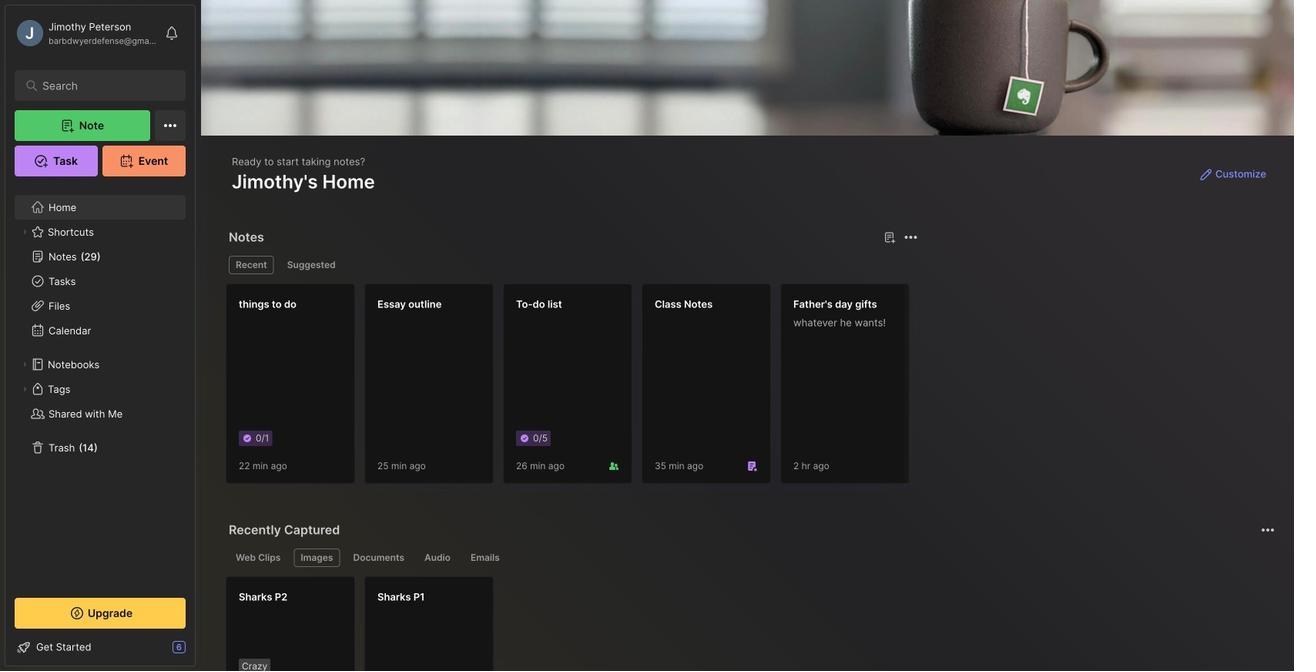 Task type: describe. For each thing, give the bounding box(es) containing it.
2 row group from the top
[[226, 576, 503, 671]]

Search text field
[[42, 79, 165, 93]]

main element
[[0, 0, 200, 671]]

tab list for first row group from the top of the page
[[229, 256, 916, 274]]

tree inside main element
[[5, 186, 195, 584]]

tab list for 2nd row group from the top of the page
[[229, 549, 1273, 567]]

1 row group from the top
[[226, 284, 1294, 493]]



Task type: locate. For each thing, give the bounding box(es) containing it.
tab
[[229, 256, 274, 274], [280, 256, 343, 274], [229, 549, 288, 567], [294, 549, 340, 567], [346, 549, 411, 567], [418, 549, 458, 567], [464, 549, 507, 567]]

tab list
[[229, 256, 916, 274], [229, 549, 1273, 567]]

expand tags image
[[20, 384, 29, 394]]

row group
[[226, 284, 1294, 493], [226, 576, 503, 671]]

1 vertical spatial row group
[[226, 576, 503, 671]]

click to collapse image
[[195, 643, 206, 661]]

More actions field
[[900, 227, 922, 248]]

1 tab list from the top
[[229, 256, 916, 274]]

2 tab list from the top
[[229, 549, 1273, 567]]

more actions image
[[902, 228, 920, 247]]

Account field
[[15, 18, 157, 49]]

None search field
[[42, 76, 165, 95]]

Help and Learning task checklist field
[[5, 635, 195, 660]]

0 vertical spatial tab list
[[229, 256, 916, 274]]

none search field inside main element
[[42, 76, 165, 95]]

tree
[[5, 186, 195, 584]]

0 vertical spatial row group
[[226, 284, 1294, 493]]

expand notebooks image
[[20, 360, 29, 369]]

1 vertical spatial tab list
[[229, 549, 1273, 567]]



Task type: vqa. For each thing, say whether or not it's contained in the screenshot.
format
no



